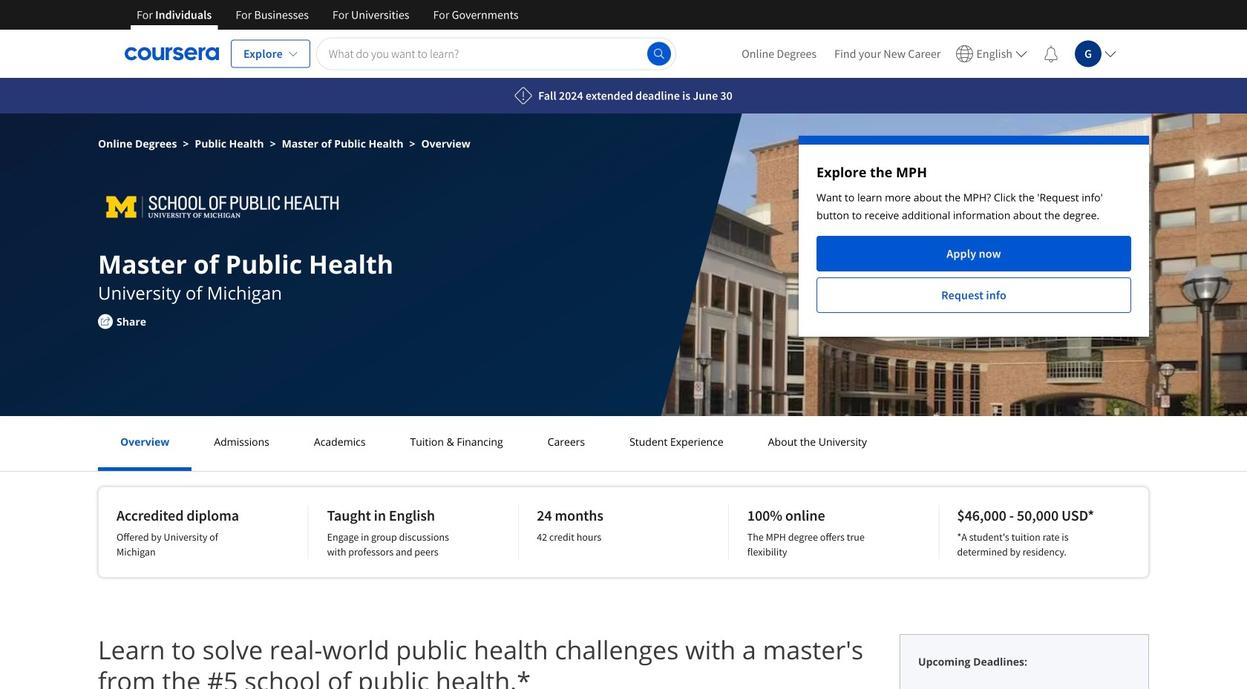 Task type: vqa. For each thing, say whether or not it's contained in the screenshot.
"you're" to the left
no



Task type: describe. For each thing, give the bounding box(es) containing it.
coursera image
[[125, 42, 219, 66]]

university of michigan image
[[98, 189, 347, 225]]



Task type: locate. For each thing, give the bounding box(es) containing it.
menu
[[733, 30, 1123, 78]]

None search field
[[316, 38, 676, 70]]

What do you want to learn? text field
[[316, 38, 676, 70]]

banner navigation
[[125, 0, 531, 30]]



